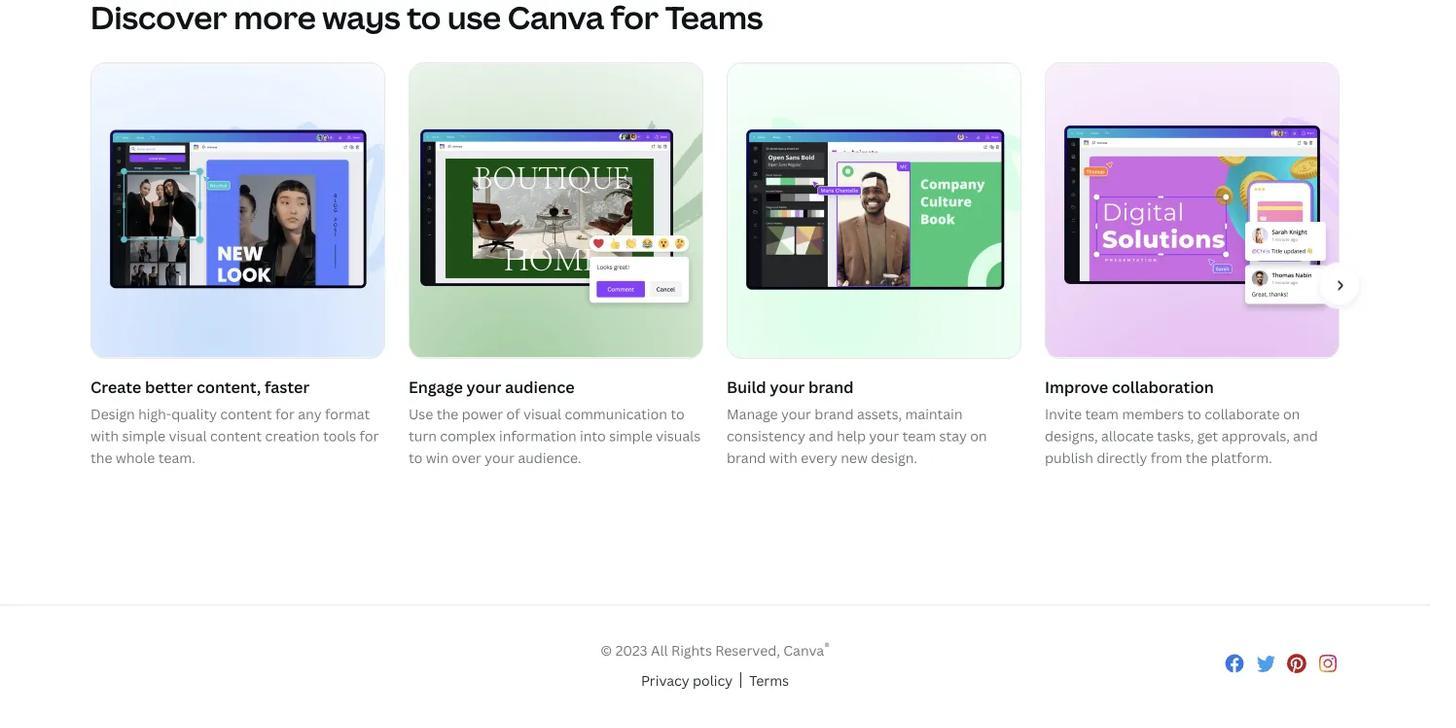 Task type: describe. For each thing, give the bounding box(es) containing it.
format
[[325, 405, 370, 424]]

©
[[601, 642, 612, 660]]

communication
[[565, 405, 668, 424]]

audience.
[[518, 449, 582, 468]]

engage
[[409, 377, 463, 398]]

every
[[801, 449, 838, 468]]

whole
[[116, 449, 155, 468]]

high-
[[138, 405, 172, 424]]

designs,
[[1045, 427, 1099, 446]]

directly
[[1097, 449, 1148, 468]]

build your brand
[[727, 377, 854, 398]]

visual inside use the power of visual communication to turn complex information into simple visuals to win over your audience.
[[524, 405, 562, 424]]

privacy policy
[[641, 672, 733, 690]]

get
[[1198, 427, 1219, 446]]

turn
[[409, 427, 437, 446]]

and inside invite team members to collaborate on designs,  allocate tasks, get approvals, and publish directly from the platform.
[[1294, 427, 1319, 446]]

engage your audience
[[409, 377, 575, 398]]

power
[[462, 405, 503, 424]]

simple inside design high-quality content for any format with simple visual content creation tools for the whole team.
[[122, 427, 166, 446]]

0 horizontal spatial for
[[275, 405, 295, 424]]

policy
[[693, 672, 733, 690]]

maintain
[[906, 405, 963, 424]]

collaboration
[[1112, 377, 1215, 398]]

© 2023 all rights reserved, canva ®
[[601, 639, 830, 660]]

use the power of visual communication to turn complex information into simple visuals to win over your audience.
[[409, 405, 701, 468]]

0 vertical spatial content
[[220, 405, 272, 424]]

resource buildyourbrand image
[[728, 64, 1021, 359]]

canva
[[784, 642, 825, 660]]

1 vertical spatial content
[[210, 427, 262, 446]]

assets,
[[858, 405, 902, 424]]

visuals
[[656, 427, 701, 446]]

2023
[[616, 642, 648, 660]]

create better content, faster
[[91, 377, 310, 398]]

terms
[[750, 672, 789, 690]]

®
[[825, 639, 830, 655]]

reserved,
[[716, 642, 781, 660]]

win
[[426, 449, 449, 468]]

from
[[1151, 449, 1183, 468]]

create
[[91, 377, 141, 398]]

platform.
[[1212, 449, 1273, 468]]

improve collaboration
[[1045, 377, 1215, 398]]

audience
[[505, 377, 575, 398]]

the inside invite team members to collaborate on designs,  allocate tasks, get approvals, and publish directly from the platform.
[[1186, 449, 1208, 468]]

visual inside design high-quality content for any format with simple visual content creation tools for the whole team.
[[169, 427, 207, 446]]

resource createcontent image
[[91, 64, 384, 359]]

quality
[[171, 405, 217, 424]]

1 vertical spatial for
[[360, 427, 379, 446]]

faster
[[265, 377, 310, 398]]

to inside invite team members to collaborate on designs,  allocate tasks, get approvals, and publish directly from the platform.
[[1188, 405, 1202, 424]]

with inside design high-quality content for any format with simple visual content creation tools for the whole team.
[[91, 427, 119, 446]]

consistency
[[727, 427, 806, 446]]



Task type: locate. For each thing, give the bounding box(es) containing it.
2 vertical spatial brand
[[727, 449, 766, 468]]

new
[[841, 449, 868, 468]]

and up every
[[809, 427, 834, 446]]

of
[[507, 405, 520, 424]]

team
[[1086, 405, 1119, 424], [903, 427, 936, 446]]

design
[[91, 405, 135, 424]]

1 horizontal spatial visual
[[524, 405, 562, 424]]

privacy policy link
[[641, 670, 733, 692]]

0 horizontal spatial on
[[971, 427, 988, 446]]

with
[[91, 427, 119, 446], [770, 449, 798, 468]]

your for manage
[[782, 405, 812, 424]]

for
[[275, 405, 295, 424], [360, 427, 379, 446]]

1 vertical spatial brand
[[815, 405, 854, 424]]

with inside manage your brand assets, maintain consistency and help your team stay on brand with every new design.
[[770, 449, 798, 468]]

your for build
[[770, 377, 805, 398]]

allocate
[[1102, 427, 1154, 446]]

1 vertical spatial team
[[903, 427, 936, 446]]

rights
[[672, 642, 712, 660]]

team inside invite team members to collaborate on designs,  allocate tasks, get approvals, and publish directly from the platform.
[[1086, 405, 1119, 424]]

help
[[837, 427, 866, 446]]

your right the build
[[770, 377, 805, 398]]

2 simple from the left
[[609, 427, 653, 446]]

to up visuals
[[671, 405, 685, 424]]

to up the "get"
[[1188, 405, 1202, 424]]

1 vertical spatial visual
[[169, 427, 207, 446]]

brand for build
[[809, 377, 854, 398]]

invite team members to collaborate on designs,  allocate tasks, get approvals, and publish directly from the platform.
[[1045, 405, 1319, 468]]

the right use
[[437, 405, 459, 424]]

design high-quality content for any format with simple visual content creation tools for the whole team.
[[91, 405, 379, 468]]

0 vertical spatial on
[[1284, 405, 1301, 424]]

on right stay
[[971, 427, 988, 446]]

0 vertical spatial team
[[1086, 405, 1119, 424]]

1 horizontal spatial simple
[[609, 427, 653, 446]]

collaborate
[[1205, 405, 1281, 424]]

1 horizontal spatial and
[[1294, 427, 1319, 446]]

better
[[145, 377, 193, 398]]

simple
[[122, 427, 166, 446], [609, 427, 653, 446]]

tools
[[323, 427, 356, 446]]

simple down communication on the left of the page
[[609, 427, 653, 446]]

build
[[727, 377, 767, 398]]

team up allocate
[[1086, 405, 1119, 424]]

on
[[1284, 405, 1301, 424], [971, 427, 988, 446]]

design.
[[871, 449, 918, 468]]

team inside manage your brand assets, maintain consistency and help your team stay on brand with every new design.
[[903, 427, 936, 446]]

your down build your brand
[[782, 405, 812, 424]]

the inside use the power of visual communication to turn complex information into simple visuals to win over your audience.
[[437, 405, 459, 424]]

1 and from the left
[[809, 427, 834, 446]]

over
[[452, 449, 482, 468]]

0 horizontal spatial and
[[809, 427, 834, 446]]

resource engageyouraudience image
[[410, 64, 703, 359]]

0 horizontal spatial team
[[903, 427, 936, 446]]

the down the "get"
[[1186, 449, 1208, 468]]

to left 'win'
[[409, 449, 423, 468]]

complex
[[440, 427, 496, 446]]

the left whole
[[91, 449, 112, 468]]

team.
[[158, 449, 195, 468]]

manage your brand assets, maintain consistency and help your team stay on brand with every new design.
[[727, 405, 988, 468]]

0 horizontal spatial visual
[[169, 427, 207, 446]]

into
[[580, 427, 606, 446]]

0 vertical spatial with
[[91, 427, 119, 446]]

1 horizontal spatial with
[[770, 449, 798, 468]]

0 horizontal spatial to
[[409, 449, 423, 468]]

brand for manage
[[815, 405, 854, 424]]

0 vertical spatial brand
[[809, 377, 854, 398]]

2 horizontal spatial the
[[1186, 449, 1208, 468]]

and
[[809, 427, 834, 446], [1294, 427, 1319, 446]]

your down assets,
[[870, 427, 900, 446]]

visual
[[524, 405, 562, 424], [169, 427, 207, 446]]

brand
[[809, 377, 854, 398], [815, 405, 854, 424], [727, 449, 766, 468]]

terms link
[[750, 670, 789, 692]]

the inside design high-quality content for any format with simple visual content creation tools for the whole team.
[[91, 449, 112, 468]]

team down maintain
[[903, 427, 936, 446]]

resource improvecollaboration image
[[1046, 64, 1339, 359]]

creation
[[265, 427, 320, 446]]

the
[[437, 405, 459, 424], [91, 449, 112, 468], [1186, 449, 1208, 468]]

content
[[220, 405, 272, 424], [210, 427, 262, 446]]

content down quality
[[210, 427, 262, 446]]

1 horizontal spatial on
[[1284, 405, 1301, 424]]

1 horizontal spatial the
[[437, 405, 459, 424]]

0 horizontal spatial the
[[91, 449, 112, 468]]

approvals,
[[1222, 427, 1291, 446]]

manage
[[727, 405, 778, 424]]

for right tools
[[360, 427, 379, 446]]

0 vertical spatial for
[[275, 405, 295, 424]]

with down consistency
[[770, 449, 798, 468]]

on inside invite team members to collaborate on designs,  allocate tasks, get approvals, and publish directly from the platform.
[[1284, 405, 1301, 424]]

your right over
[[485, 449, 515, 468]]

0 vertical spatial visual
[[524, 405, 562, 424]]

2 and from the left
[[1294, 427, 1319, 446]]

1 horizontal spatial team
[[1086, 405, 1119, 424]]

invite
[[1045, 405, 1082, 424]]

tasks,
[[1158, 427, 1195, 446]]

stay
[[940, 427, 967, 446]]

0 horizontal spatial simple
[[122, 427, 166, 446]]

content down the content,
[[220, 405, 272, 424]]

and inside manage your brand assets, maintain consistency and help your team stay on brand with every new design.
[[809, 427, 834, 446]]

1 vertical spatial on
[[971, 427, 988, 446]]

content,
[[197, 377, 261, 398]]

with down "design"
[[91, 427, 119, 446]]

1 simple from the left
[[122, 427, 166, 446]]

2 horizontal spatial to
[[1188, 405, 1202, 424]]

and right approvals,
[[1294, 427, 1319, 446]]

visual up information
[[524, 405, 562, 424]]

privacy
[[641, 672, 690, 690]]

1 vertical spatial with
[[770, 449, 798, 468]]

on up approvals,
[[1284, 405, 1301, 424]]

improve
[[1045, 377, 1109, 398]]

your
[[467, 377, 502, 398], [770, 377, 805, 398], [782, 405, 812, 424], [870, 427, 900, 446], [485, 449, 515, 468]]

0 horizontal spatial with
[[91, 427, 119, 446]]

simple inside use the power of visual communication to turn complex information into simple visuals to win over your audience.
[[609, 427, 653, 446]]

to
[[671, 405, 685, 424], [1188, 405, 1202, 424], [409, 449, 423, 468]]

1 horizontal spatial to
[[671, 405, 685, 424]]

visual down quality
[[169, 427, 207, 446]]

publish
[[1045, 449, 1094, 468]]

on inside manage your brand assets, maintain consistency and help your team stay on brand with every new design.
[[971, 427, 988, 446]]

for up creation
[[275, 405, 295, 424]]

use
[[409, 405, 433, 424]]

members
[[1123, 405, 1185, 424]]

your inside use the power of visual communication to turn complex information into simple visuals to win over your audience.
[[485, 449, 515, 468]]

your up power
[[467, 377, 502, 398]]

information
[[499, 427, 577, 446]]

your for engage
[[467, 377, 502, 398]]

simple up whole
[[122, 427, 166, 446]]

1 horizontal spatial for
[[360, 427, 379, 446]]

all
[[651, 642, 668, 660]]

any
[[298, 405, 322, 424]]



Task type: vqa. For each thing, say whether or not it's contained in the screenshot.
Skincare
no



